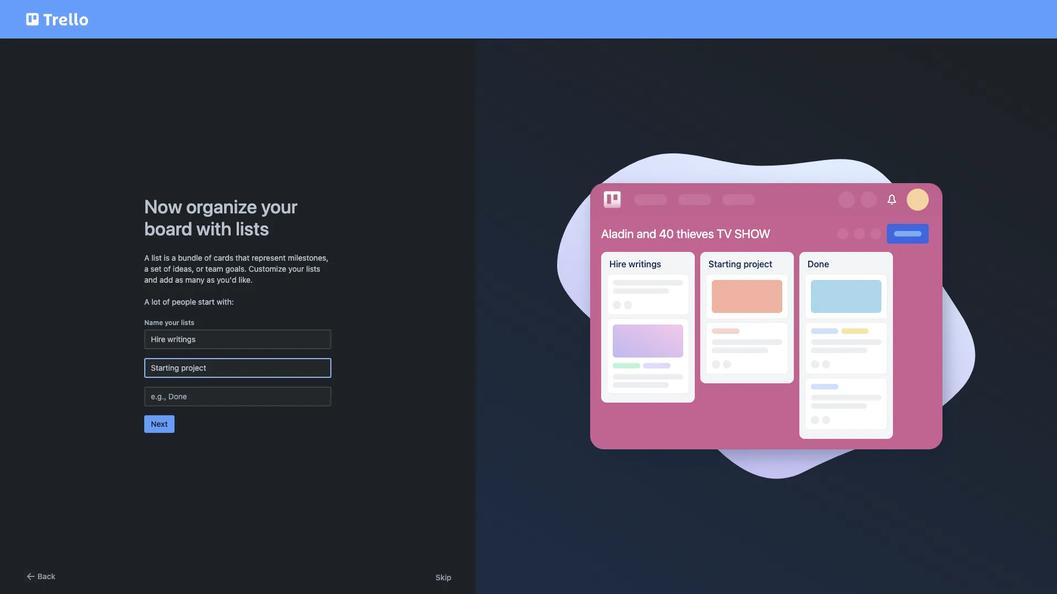 Task type: describe. For each thing, give the bounding box(es) containing it.
is
[[164, 253, 170, 263]]

with
[[196, 218, 232, 240]]

a for a list is a bundle of cards that represent milestones, a set of ideas, or team goals. customize your lists and add as many as you'd like.
[[144, 253, 149, 263]]

ideas,
[[173, 264, 194, 274]]

0 vertical spatial of
[[204, 253, 212, 263]]

40
[[660, 227, 674, 241]]

1 vertical spatial a
[[144, 264, 149, 274]]

lot
[[152, 297, 161, 307]]

done
[[808, 260, 830, 270]]

and inside a list is a bundle of cards that represent milestones, a set of ideas, or team goals. customize your lists and add as many as you'd like.
[[144, 275, 158, 285]]

or
[[196, 264, 204, 274]]

goals.
[[225, 264, 247, 274]]

set
[[151, 264, 162, 274]]

like.
[[239, 275, 253, 285]]

writings
[[629, 260, 662, 270]]

now
[[144, 196, 182, 218]]

a list is a bundle of cards that represent milestones, a set of ideas, or team goals. customize your lists and add as many as you'd like.
[[144, 253, 329, 285]]

hire
[[610, 260, 627, 270]]

milestones,
[[288, 253, 329, 263]]

customize
[[249, 264, 286, 274]]

name your lists
[[144, 319, 195, 327]]

cards
[[214, 253, 234, 263]]

project
[[744, 260, 773, 270]]

board
[[144, 218, 192, 240]]

0 horizontal spatial trello image
[[24, 7, 90, 32]]

a lot of people start with:
[[144, 297, 234, 307]]

starting project
[[709, 260, 773, 270]]

list
[[152, 253, 162, 263]]

people
[[172, 297, 196, 307]]

back button
[[24, 571, 55, 584]]

add
[[160, 275, 173, 285]]

now organize your board with lists
[[144, 196, 298, 240]]

a for a lot of people start with:
[[144, 297, 149, 307]]

2 vertical spatial lists
[[181, 319, 195, 327]]

show
[[735, 227, 771, 241]]

2 vertical spatial of
[[163, 297, 170, 307]]

your inside now organize your board with lists
[[261, 196, 298, 218]]

aladin and 40 thieves tv show
[[602, 227, 771, 241]]

0 vertical spatial a
[[172, 253, 176, 263]]

1 vertical spatial of
[[164, 264, 171, 274]]

start
[[198, 297, 215, 307]]

skip button
[[436, 573, 452, 584]]

next button
[[144, 416, 175, 434]]



Task type: vqa. For each thing, say whether or not it's contained in the screenshot.
"a" related to Create from template… icon
no



Task type: locate. For each thing, give the bounding box(es) containing it.
0 vertical spatial your
[[261, 196, 298, 218]]

starting
[[709, 260, 742, 270]]

0 vertical spatial trello image
[[24, 7, 90, 32]]

1 horizontal spatial a
[[172, 253, 176, 263]]

e.g., Done text field
[[144, 387, 332, 407]]

2 as from the left
[[207, 275, 215, 285]]

a right is
[[172, 253, 176, 263]]

1 as from the left
[[175, 275, 183, 285]]

that
[[236, 253, 250, 263]]

hire writings
[[610, 260, 662, 270]]

2 horizontal spatial lists
[[306, 264, 321, 274]]

1 vertical spatial lists
[[306, 264, 321, 274]]

trello image
[[24, 7, 90, 32], [602, 189, 624, 211]]

represent
[[252, 253, 286, 263]]

and left 40
[[637, 227, 657, 241]]

e.g., Doing text field
[[144, 359, 332, 378]]

your
[[261, 196, 298, 218], [289, 264, 304, 274], [165, 319, 179, 327]]

0 vertical spatial a
[[144, 253, 149, 263]]

of up team
[[204, 253, 212, 263]]

1 horizontal spatial lists
[[236, 218, 269, 240]]

lists down a lot of people start with:
[[181, 319, 195, 327]]

as down team
[[207, 275, 215, 285]]

and
[[637, 227, 657, 241], [144, 275, 158, 285]]

1 vertical spatial your
[[289, 264, 304, 274]]

next
[[151, 420, 168, 429]]

your inside a list is a bundle of cards that represent milestones, a set of ideas, or team goals. customize your lists and add as many as you'd like.
[[289, 264, 304, 274]]

back
[[37, 572, 55, 582]]

0 vertical spatial and
[[637, 227, 657, 241]]

your down milestones,
[[289, 264, 304, 274]]

1 vertical spatial a
[[144, 297, 149, 307]]

as down ideas,
[[175, 275, 183, 285]]

0 horizontal spatial as
[[175, 275, 183, 285]]

of right lot
[[163, 297, 170, 307]]

lists inside a list is a bundle of cards that represent milestones, a set of ideas, or team goals. customize your lists and add as many as you'd like.
[[306, 264, 321, 274]]

1 vertical spatial trello image
[[602, 189, 624, 211]]

a
[[144, 253, 149, 263], [144, 297, 149, 307]]

1 vertical spatial and
[[144, 275, 158, 285]]

a left lot
[[144, 297, 149, 307]]

a left list at the left top of page
[[144, 253, 149, 263]]

team
[[206, 264, 223, 274]]

0 horizontal spatial a
[[144, 264, 149, 274]]

2 a from the top
[[144, 297, 149, 307]]

your up represent
[[261, 196, 298, 218]]

as
[[175, 275, 183, 285], [207, 275, 215, 285]]

0 horizontal spatial and
[[144, 275, 158, 285]]

1 horizontal spatial trello image
[[602, 189, 624, 211]]

a
[[172, 253, 176, 263], [144, 264, 149, 274]]

name
[[144, 319, 163, 327]]

and down 'set'
[[144, 275, 158, 285]]

lists inside now organize your board with lists
[[236, 218, 269, 240]]

a inside a list is a bundle of cards that represent milestones, a set of ideas, or team goals. customize your lists and add as many as you'd like.
[[144, 253, 149, 263]]

you'd
[[217, 275, 237, 285]]

of down is
[[164, 264, 171, 274]]

of
[[204, 253, 212, 263], [164, 264, 171, 274], [163, 297, 170, 307]]

thieves
[[677, 227, 715, 241]]

0 horizontal spatial lists
[[181, 319, 195, 327]]

0 vertical spatial lists
[[236, 218, 269, 240]]

1 a from the top
[[144, 253, 149, 263]]

lists down milestones,
[[306, 264, 321, 274]]

your right the name
[[165, 319, 179, 327]]

bundle
[[178, 253, 202, 263]]

lists
[[236, 218, 269, 240], [306, 264, 321, 274], [181, 319, 195, 327]]

1 horizontal spatial and
[[637, 227, 657, 241]]

organize
[[186, 196, 257, 218]]

tv
[[717, 227, 732, 241]]

lists up that
[[236, 218, 269, 240]]

2 vertical spatial your
[[165, 319, 179, 327]]

Name your lists text field
[[144, 330, 332, 350]]

skip
[[436, 574, 452, 583]]

with:
[[217, 297, 234, 307]]

1 horizontal spatial as
[[207, 275, 215, 285]]

a left 'set'
[[144, 264, 149, 274]]

aladin
[[602, 227, 634, 241]]

many
[[185, 275, 205, 285]]



